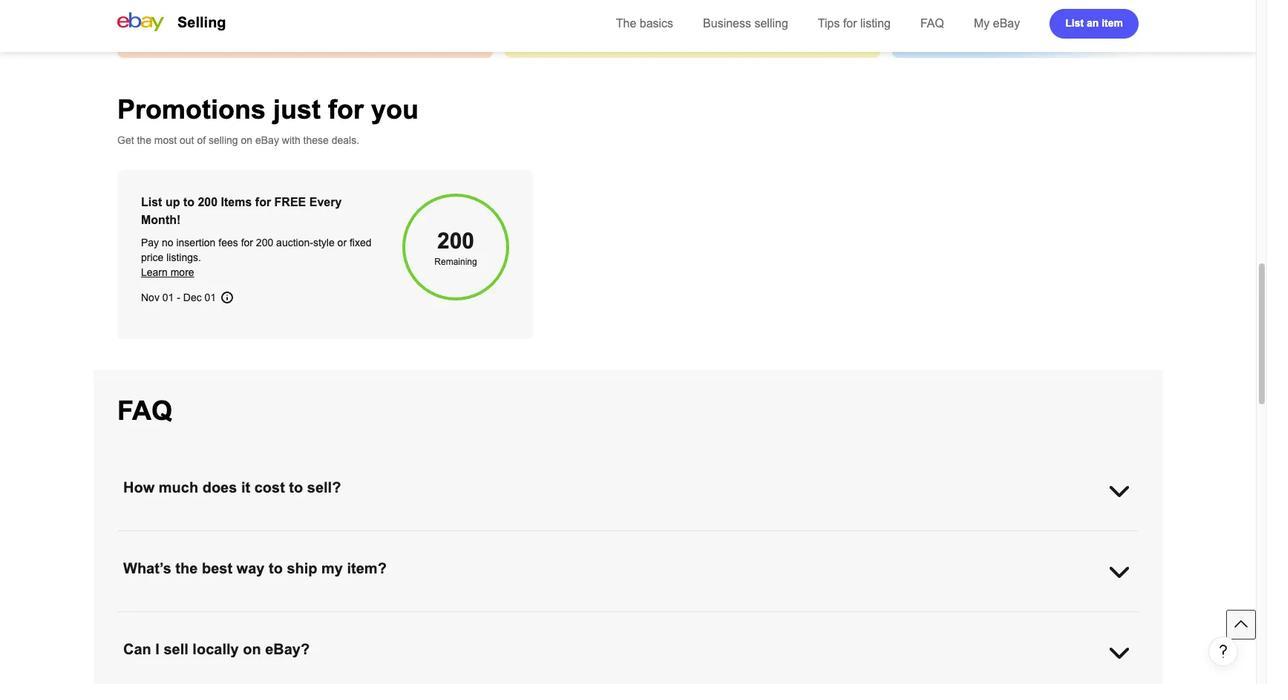 Task type: locate. For each thing, give the bounding box(es) containing it.
dropoff?
[[638, 613, 676, 625]]

on
[[241, 134, 253, 146], [243, 642, 261, 658]]

faq
[[921, 17, 945, 30], [117, 396, 172, 426]]

with right 'labels'
[[990, 613, 1008, 625]]

ebay left receive
[[1011, 613, 1035, 625]]

price
[[141, 252, 164, 264]]

0 horizontal spatial your
[[591, 613, 611, 625]]

preferred
[[394, 613, 436, 625]]

a right "have"
[[400, 628, 406, 640]]

2 vertical spatial you
[[329, 628, 346, 640]]

the for what's
[[176, 561, 198, 577]]

1 horizontal spatial shipping
[[918, 613, 957, 625]]

list an item link
[[1050, 9, 1139, 39]]

for inside ebay provides recommendations, but you can choose a preferred shipping carrier. can't make it to your local dropoff? some offer free "ship from home" pickup. print your shipping labels with ebay to receive a discount from the carriers we work with. if you don't have a printer, we also offer qr codes for ebay labels.
[[554, 628, 566, 640]]

most
[[154, 134, 177, 146]]

0 horizontal spatial shipping
[[439, 613, 478, 625]]

for inside pay no insertion fees for 200 auction-style or fixed price listings. learn more
[[241, 237, 253, 249]]

you
[[371, 94, 419, 125], [310, 613, 326, 625], [329, 628, 346, 640]]

list inside list up to 200 items for free every month!
[[141, 196, 162, 209]]

the
[[616, 17, 637, 30]]

business selling link
[[703, 17, 789, 30]]

the left best
[[176, 561, 198, 577]]

1 horizontal spatial the
[[176, 561, 198, 577]]

the basics link
[[616, 17, 674, 30]]

0 vertical spatial with
[[282, 134, 301, 146]]

shipping left 'labels'
[[918, 613, 957, 625]]

item?
[[347, 561, 387, 577]]

but
[[292, 613, 307, 625]]

0 vertical spatial you
[[371, 94, 419, 125]]

2 01 from the left
[[205, 292, 216, 304]]

1 vertical spatial faq
[[117, 396, 172, 426]]

for right tips on the top right of page
[[844, 17, 857, 30]]

ebay right my
[[993, 17, 1021, 30]]

200
[[198, 196, 218, 209], [437, 229, 475, 253], [256, 237, 273, 249]]

01 right dec
[[205, 292, 216, 304]]

does
[[202, 480, 237, 496]]

1 horizontal spatial list
[[1066, 17, 1084, 29]]

1 vertical spatial from
[[177, 628, 198, 640]]

the inside ebay provides recommendations, but you can choose a preferred shipping carrier. can't make it to your local dropoff? some offer free "ship from home" pickup. print your shipping labels with ebay to receive a discount from the carriers we work with. if you don't have a printer, we also offer qr codes for ebay labels.
[[200, 628, 215, 640]]

a right receive
[[1085, 613, 1091, 625]]

free
[[274, 196, 306, 209]]

200 up the remaining
[[437, 229, 475, 253]]

ebay up discount
[[135, 613, 159, 625]]

0 horizontal spatial selling
[[209, 134, 238, 146]]

list
[[1066, 17, 1084, 29], [141, 196, 162, 209]]

we
[[255, 628, 269, 640], [443, 628, 456, 640]]

for right items
[[255, 196, 271, 209]]

offer down carrier.
[[481, 628, 502, 640]]

it left cost
[[241, 480, 250, 496]]

also
[[459, 628, 478, 640]]

1 vertical spatial you
[[310, 613, 326, 625]]

1 horizontal spatial 200
[[256, 237, 273, 249]]

1 horizontal spatial from
[[779, 613, 799, 625]]

the up the locally
[[200, 628, 215, 640]]

remaining
[[435, 257, 477, 267]]

200 inside list up to 200 items for free every month!
[[198, 196, 218, 209]]

0 vertical spatial the
[[137, 134, 151, 146]]

your
[[591, 613, 611, 625], [895, 613, 915, 625]]

business selling
[[703, 17, 789, 30]]

selling right of
[[209, 134, 238, 146]]

list up month!
[[141, 196, 162, 209]]

if
[[321, 628, 326, 640]]

0 horizontal spatial offer
[[481, 628, 502, 640]]

1 horizontal spatial 01
[[205, 292, 216, 304]]

the right get
[[137, 134, 151, 146]]

for down make
[[554, 628, 566, 640]]

home"
[[802, 613, 832, 625]]

we left also
[[443, 628, 456, 640]]

we left work
[[255, 628, 269, 640]]

0 vertical spatial from
[[779, 613, 799, 625]]

print
[[870, 613, 892, 625]]

offer left free
[[709, 613, 729, 625]]

with left these
[[282, 134, 301, 146]]

0 vertical spatial selling
[[755, 17, 789, 30]]

sell
[[164, 642, 189, 658]]

with
[[282, 134, 301, 146], [990, 613, 1008, 625]]

1 horizontal spatial it
[[571, 613, 576, 625]]

pay no insertion fees for 200 auction-style or fixed price listings. learn more
[[141, 237, 372, 279]]

pay
[[141, 237, 159, 249]]

2 horizontal spatial the
[[200, 628, 215, 640]]

200 remaining
[[435, 229, 477, 267]]

it inside ebay provides recommendations, but you can choose a preferred shipping carrier. can't make it to your local dropoff? some offer free "ship from home" pickup. print your shipping labels with ebay to receive a discount from the carriers we work with. if you don't have a printer, we also offer qr codes for ebay labels.
[[571, 613, 576, 625]]

2 horizontal spatial you
[[371, 94, 419, 125]]

0 horizontal spatial with
[[282, 134, 301, 146]]

deals.
[[332, 134, 360, 146]]

an
[[1087, 17, 1099, 29]]

promotions
[[117, 94, 266, 125]]

0 horizontal spatial the
[[137, 134, 151, 146]]

1 vertical spatial on
[[243, 642, 261, 658]]

on down promotions just for you
[[241, 134, 253, 146]]

for
[[844, 17, 857, 30], [328, 94, 364, 125], [255, 196, 271, 209], [241, 237, 253, 249], [554, 628, 566, 640]]

1 horizontal spatial you
[[329, 628, 346, 640]]

1 vertical spatial the
[[176, 561, 198, 577]]

of
[[197, 134, 206, 146]]

1 horizontal spatial we
[[443, 628, 456, 640]]

shipping up also
[[439, 613, 478, 625]]

it
[[241, 480, 250, 496], [571, 613, 576, 625]]

0 horizontal spatial from
[[177, 628, 198, 640]]

0 horizontal spatial 01
[[162, 292, 174, 304]]

2 horizontal spatial a
[[1085, 613, 1091, 625]]

1 horizontal spatial with
[[990, 613, 1008, 625]]

printer,
[[409, 628, 440, 640]]

to right up at the left of the page
[[183, 196, 195, 209]]

1 horizontal spatial a
[[400, 628, 406, 640]]

to inside list up to 200 items for free every month!
[[183, 196, 195, 209]]

tips for listing link
[[818, 17, 891, 30]]

1 horizontal spatial selling
[[755, 17, 789, 30]]

it right make
[[571, 613, 576, 625]]

my
[[974, 17, 990, 30]]

"ship
[[753, 613, 776, 625]]

0 vertical spatial list
[[1066, 17, 1084, 29]]

1 horizontal spatial faq
[[921, 17, 945, 30]]

from
[[779, 613, 799, 625], [177, 628, 198, 640]]

pickup.
[[835, 613, 868, 625]]

best
[[202, 561, 233, 577]]

my
[[322, 561, 343, 577]]

selling right business
[[755, 17, 789, 30]]

2 vertical spatial the
[[200, 628, 215, 640]]

a up "have"
[[385, 613, 391, 625]]

can i sell locally on ebay?
[[123, 642, 310, 658]]

i
[[155, 642, 160, 658]]

how
[[123, 480, 155, 496]]

1 vertical spatial it
[[571, 613, 576, 625]]

list for list an item
[[1066, 17, 1084, 29]]

month!
[[141, 214, 181, 227]]

learn more link
[[141, 267, 194, 279]]

shipping
[[439, 613, 478, 625], [918, 613, 957, 625]]

1 vertical spatial with
[[990, 613, 1008, 625]]

help, opens dialogs image
[[1217, 645, 1231, 659]]

1 vertical spatial list
[[141, 196, 162, 209]]

item
[[1102, 17, 1124, 29]]

200 left items
[[198, 196, 218, 209]]

2 we from the left
[[443, 628, 456, 640]]

list left an
[[1066, 17, 1084, 29]]

200 inside 200 remaining
[[437, 229, 475, 253]]

1 vertical spatial offer
[[481, 628, 502, 640]]

0 horizontal spatial list
[[141, 196, 162, 209]]

nov
[[141, 292, 160, 304]]

ebay down promotions just for you
[[255, 134, 279, 146]]

on down carriers on the left bottom of the page
[[243, 642, 261, 658]]

sell?
[[307, 480, 341, 496]]

more
[[171, 267, 194, 279]]

1 horizontal spatial your
[[895, 613, 915, 625]]

every
[[309, 196, 342, 209]]

from right "ship
[[779, 613, 799, 625]]

your right print
[[895, 613, 915, 625]]

your up the labels.
[[591, 613, 611, 625]]

with.
[[296, 628, 318, 640]]

2 horizontal spatial 200
[[437, 229, 475, 253]]

0 horizontal spatial we
[[255, 628, 269, 640]]

out
[[180, 134, 194, 146]]

01 left -
[[162, 292, 174, 304]]

for right fees
[[241, 237, 253, 249]]

0 horizontal spatial it
[[241, 480, 250, 496]]

0 horizontal spatial 200
[[198, 196, 218, 209]]

0 vertical spatial offer
[[709, 613, 729, 625]]

1 horizontal spatial offer
[[709, 613, 729, 625]]

from down provides on the bottom left of page
[[177, 628, 198, 640]]

have
[[374, 628, 397, 640]]

01
[[162, 292, 174, 304], [205, 292, 216, 304]]

200 left auction-
[[256, 237, 273, 249]]



Task type: vqa. For each thing, say whether or not it's contained in the screenshot.
By
no



Task type: describe. For each thing, give the bounding box(es) containing it.
tips
[[818, 17, 840, 30]]

get the most out of selling on ebay with these deals.
[[117, 134, 360, 146]]

list an item
[[1066, 17, 1124, 29]]

the for get
[[137, 134, 151, 146]]

ebay?
[[265, 642, 310, 658]]

dec
[[183, 292, 202, 304]]

listing
[[861, 17, 891, 30]]

nov 01 - dec 01
[[141, 292, 216, 304]]

fees
[[219, 237, 238, 249]]

just
[[273, 94, 321, 125]]

to left receive
[[1038, 613, 1046, 625]]

faq link
[[921, 17, 945, 30]]

receive
[[1049, 613, 1083, 625]]

ship
[[287, 561, 318, 577]]

how much does it cost to sell?
[[123, 480, 341, 496]]

to right make
[[579, 613, 588, 625]]

insertion
[[176, 237, 216, 249]]

carrier.
[[481, 613, 513, 625]]

choose
[[349, 613, 383, 625]]

or
[[338, 237, 347, 249]]

can
[[123, 642, 151, 658]]

0 vertical spatial on
[[241, 134, 253, 146]]

much
[[159, 480, 198, 496]]

items
[[221, 196, 252, 209]]

can't
[[515, 613, 540, 625]]

recommendations,
[[204, 613, 289, 625]]

my ebay
[[974, 17, 1021, 30]]

to right way
[[269, 561, 283, 577]]

some
[[679, 613, 706, 625]]

these
[[303, 134, 329, 146]]

qr
[[505, 628, 520, 640]]

for up deals. at the top of the page
[[328, 94, 364, 125]]

0 horizontal spatial a
[[385, 613, 391, 625]]

local
[[614, 613, 635, 625]]

no
[[162, 237, 173, 249]]

basics
[[640, 17, 674, 30]]

provides
[[162, 613, 201, 625]]

0 horizontal spatial faq
[[117, 396, 172, 426]]

what's the best way to ship my item?
[[123, 561, 387, 577]]

ebay provides recommendations, but you can choose a preferred shipping carrier. can't make it to your local dropoff? some offer free "ship from home" pickup. print your shipping labels with ebay to receive a discount from the carriers we work with. if you don't have a printer, we also offer qr codes for ebay labels.
[[135, 613, 1091, 640]]

make
[[543, 613, 568, 625]]

to right cost
[[289, 480, 303, 496]]

listings.
[[167, 252, 201, 264]]

fixed
[[350, 237, 372, 249]]

200 inside pay no insertion fees for 200 auction-style or fixed price listings. learn more
[[256, 237, 273, 249]]

0 vertical spatial it
[[241, 480, 250, 496]]

1 vertical spatial selling
[[209, 134, 238, 146]]

list for list up to 200 items for free every month!
[[141, 196, 162, 209]]

labels
[[959, 613, 987, 625]]

don't
[[349, 628, 372, 640]]

tips for listing
[[818, 17, 891, 30]]

0 vertical spatial faq
[[921, 17, 945, 30]]

1 01 from the left
[[162, 292, 174, 304]]

2 your from the left
[[895, 613, 915, 625]]

up
[[166, 196, 180, 209]]

carriers
[[218, 628, 252, 640]]

1 shipping from the left
[[439, 613, 478, 625]]

what's
[[123, 561, 171, 577]]

2 shipping from the left
[[918, 613, 957, 625]]

get
[[117, 134, 134, 146]]

list up to 200 items for free every month!
[[141, 196, 342, 227]]

ebay left the labels.
[[569, 628, 593, 640]]

the basics
[[616, 17, 674, 30]]

0 horizontal spatial you
[[310, 613, 326, 625]]

style
[[313, 237, 335, 249]]

1 your from the left
[[591, 613, 611, 625]]

1 we from the left
[[255, 628, 269, 640]]

locally
[[193, 642, 239, 658]]

my ebay link
[[974, 17, 1021, 30]]

learn
[[141, 267, 168, 279]]

codes
[[523, 628, 551, 640]]

for inside list up to 200 items for free every month!
[[255, 196, 271, 209]]

promotions just for you
[[117, 94, 419, 125]]

labels.
[[596, 628, 626, 640]]

with inside ebay provides recommendations, but you can choose a preferred shipping carrier. can't make it to your local dropoff? some offer free "ship from home" pickup. print your shipping labels with ebay to receive a discount from the carriers we work with. if you don't have a printer, we also offer qr codes for ebay labels.
[[990, 613, 1008, 625]]

cost
[[254, 480, 285, 496]]

discount
[[135, 628, 174, 640]]

work
[[272, 628, 293, 640]]

selling
[[177, 14, 226, 30]]

business
[[703, 17, 752, 30]]

auction-
[[276, 237, 313, 249]]

can
[[329, 613, 346, 625]]

-
[[177, 292, 180, 304]]

free
[[732, 613, 750, 625]]



